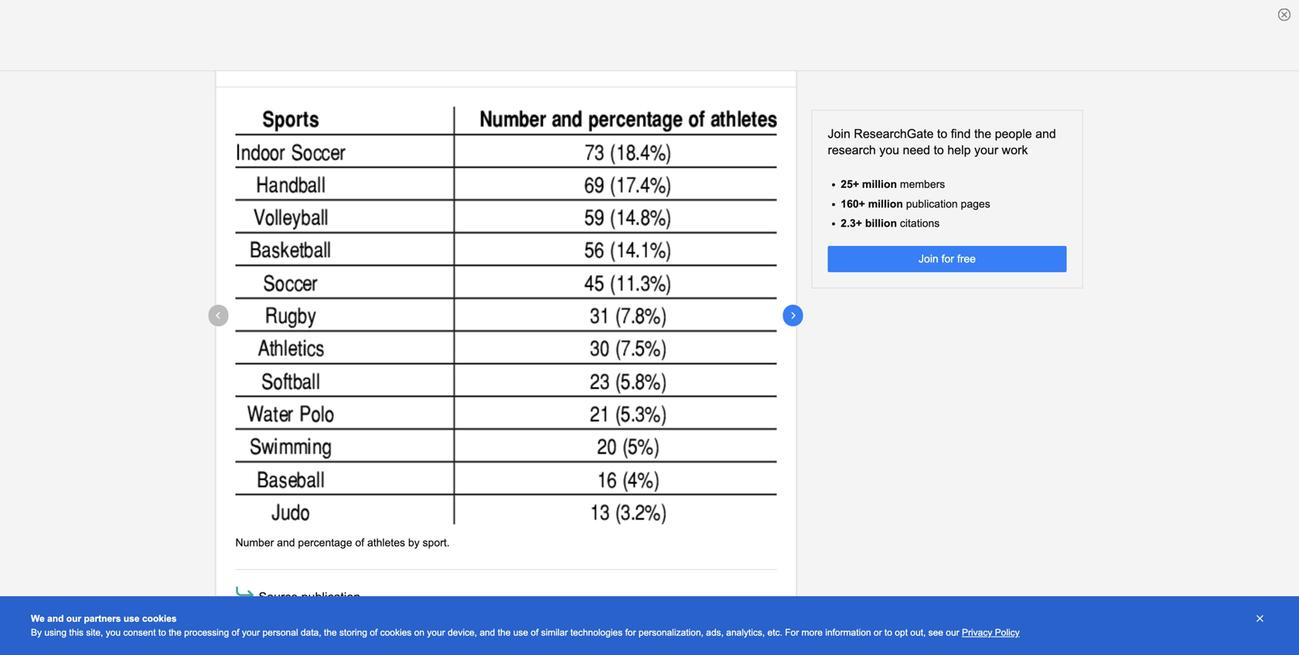 Task type: describe. For each thing, give the bounding box(es) containing it.
or
[[874, 627, 882, 638]]

source
[[259, 590, 298, 604]]

more
[[802, 627, 823, 638]]

need
[[903, 143, 931, 157]]

privacy
[[962, 627, 993, 638]]

opt
[[895, 627, 908, 638]]

using
[[44, 627, 67, 638]]

percentage
[[298, 537, 352, 549]]

of left similar
[[531, 627, 539, 638]]

join for free link
[[828, 246, 1067, 272]]

we and our partners use cookies
[[31, 613, 177, 624]]

1 vertical spatial our
[[946, 627, 960, 638]]

to left help on the right of the page
[[934, 143, 944, 157]]

personal
[[263, 627, 298, 638]]

✕
[[1257, 613, 1264, 624]]

similar
[[541, 627, 568, 638]]

work
[[1002, 143, 1028, 157]]

the inside join researchgate to find the people and research you need to help your work
[[975, 127, 992, 141]]

sport.
[[423, 537, 450, 549]]

see
[[929, 627, 944, 638]]

find
[[951, 127, 971, 141]]

join researchgate to find the people and research you need to help your work
[[828, 127, 1056, 157]]

0 horizontal spatial publication
[[301, 590, 361, 604]]

billion
[[865, 217, 897, 229]]

researchgate
[[854, 127, 934, 141]]

the left processing
[[169, 627, 182, 638]]

by using this site, you consent to the processing of your personal data, the storing of cookies on your device, and the use of similar technologies for personalization, ads, analytics, etc. for more information or to opt out, see our privacy policy
[[31, 627, 1020, 638]]

and right number
[[277, 537, 295, 549]]

0 vertical spatial use
[[124, 613, 140, 624]]

pages
[[961, 198, 991, 210]]

join for join researchgate to find the people and research you need to help your work
[[828, 127, 851, 141]]

1 vertical spatial million
[[868, 198, 903, 210]]

this
[[69, 627, 84, 638]]

etc.
[[768, 627, 783, 638]]

✕ button
[[1252, 612, 1269, 626]]

personalization,
[[639, 627, 704, 638]]

0 vertical spatial cookies
[[142, 613, 177, 624]]

on
[[414, 627, 425, 638]]

join for join for free
[[919, 253, 939, 265]]

we
[[31, 613, 45, 624]]

you inside join researchgate to find the people and research you need to help your work
[[880, 143, 900, 157]]

the right device, at the bottom left
[[498, 627, 511, 638]]

help
[[948, 143, 971, 157]]



Task type: locate. For each thing, give the bounding box(es) containing it.
and right people
[[1036, 127, 1056, 141]]

processing
[[184, 627, 229, 638]]

site,
[[86, 627, 103, 638]]

for
[[942, 253, 954, 265], [625, 627, 636, 638]]

0 horizontal spatial join
[[828, 127, 851, 141]]

join inside join researchgate to find the people and research you need to help your work
[[828, 127, 851, 141]]

of
[[355, 537, 364, 549], [232, 627, 239, 638], [370, 627, 378, 638], [531, 627, 539, 638]]

0 vertical spatial million
[[862, 178, 897, 190]]

source publication
[[259, 590, 361, 604]]

and up using
[[47, 613, 64, 624]]

of right processing
[[232, 627, 239, 638]]

1 vertical spatial cookies
[[380, 627, 412, 638]]

join
[[828, 127, 851, 141], [919, 253, 939, 265]]

1 vertical spatial publication
[[301, 590, 361, 604]]

use
[[124, 613, 140, 624], [513, 627, 528, 638]]

0 vertical spatial our
[[66, 613, 81, 624]]

consent
[[123, 627, 156, 638]]

you
[[880, 143, 900, 157], [106, 627, 121, 638]]

1 horizontal spatial publication
[[906, 198, 958, 210]]

people
[[995, 127, 1032, 141]]

publication up the data,
[[301, 590, 361, 604]]

your right help on the right of the page
[[975, 143, 999, 157]]

cookies up consent
[[142, 613, 177, 624]]

1 horizontal spatial cookies
[[380, 627, 412, 638]]

of left athletes
[[355, 537, 364, 549]]

our
[[66, 613, 81, 624], [946, 627, 960, 638]]

1 horizontal spatial use
[[513, 627, 528, 638]]

our right see
[[946, 627, 960, 638]]

athletes
[[367, 537, 405, 549]]

cookies left on
[[380, 627, 412, 638]]

you down we and our partners use cookies
[[106, 627, 121, 638]]

the right the data,
[[324, 627, 337, 638]]

0 horizontal spatial your
[[242, 627, 260, 638]]

storing
[[339, 627, 367, 638]]

number and percentage of athletes by sport. image
[[236, 107, 777, 524]]

0 horizontal spatial cookies
[[142, 613, 177, 624]]

analytics,
[[726, 627, 765, 638]]

0 horizontal spatial you
[[106, 627, 121, 638]]

join for free
[[919, 253, 976, 265]]

1 vertical spatial join
[[919, 253, 939, 265]]

cookies
[[142, 613, 177, 624], [380, 627, 412, 638]]

and
[[1036, 127, 1056, 141], [277, 537, 295, 549], [47, 613, 64, 624], [480, 627, 495, 638]]

publication
[[906, 198, 958, 210], [301, 590, 361, 604]]

the
[[975, 127, 992, 141], [169, 627, 182, 638], [324, 627, 337, 638], [498, 627, 511, 638]]

use left similar
[[513, 627, 528, 638]]

1 vertical spatial for
[[625, 627, 636, 638]]

0 vertical spatial join
[[828, 127, 851, 141]]

0 vertical spatial you
[[880, 143, 900, 157]]

million up 'billion'
[[868, 198, 903, 210]]

join inside join for free link
[[919, 253, 939, 265]]

your right on
[[427, 627, 445, 638]]

citations
[[900, 217, 940, 229]]

research
[[828, 143, 876, 157]]

to right or
[[885, 627, 893, 638]]

for right technologies
[[625, 627, 636, 638]]

out,
[[911, 627, 926, 638]]

of right 'storing'
[[370, 627, 378, 638]]

your left personal
[[242, 627, 260, 638]]

160+
[[841, 198, 865, 210]]

our up this
[[66, 613, 81, 624]]

number and percentage of athletes by sport.
[[236, 537, 453, 549]]

and right device, at the bottom left
[[480, 627, 495, 638]]

data,
[[301, 627, 321, 638]]

free
[[957, 253, 976, 265]]

your inside join researchgate to find the people and research you need to help your work
[[975, 143, 999, 157]]

size m image
[[233, 582, 256, 605]]

1 horizontal spatial our
[[946, 627, 960, 638]]

25+
[[841, 178, 859, 190]]

members
[[900, 178, 945, 190]]

device,
[[448, 627, 477, 638]]

you down researchgate
[[880, 143, 900, 157]]

to right consent
[[158, 627, 166, 638]]

for
[[785, 627, 799, 638]]

0 vertical spatial publication
[[906, 198, 958, 210]]

privacy policy link
[[962, 627, 1020, 638]]

by
[[408, 537, 420, 549]]

million right 25+
[[862, 178, 897, 190]]

and inside join researchgate to find the people and research you need to help your work
[[1036, 127, 1056, 141]]

1 vertical spatial use
[[513, 627, 528, 638]]

1 horizontal spatial you
[[880, 143, 900, 157]]

0 horizontal spatial use
[[124, 613, 140, 624]]

publication inside 25+ million members 160+ million publication pages 2.3+ billion citations
[[906, 198, 958, 210]]

by
[[31, 627, 42, 638]]

ads,
[[706, 627, 724, 638]]

join down citations
[[919, 253, 939, 265]]

25+ million members 160+ million publication pages 2.3+ billion citations
[[841, 178, 991, 229]]

your
[[975, 143, 999, 157], [242, 627, 260, 638], [427, 627, 445, 638]]

2 horizontal spatial your
[[975, 143, 999, 157]]

1 horizontal spatial for
[[942, 253, 954, 265]]

million
[[862, 178, 897, 190], [868, 198, 903, 210]]

number
[[236, 537, 274, 549]]

for left the free
[[942, 253, 954, 265]]

join up research
[[828, 127, 851, 141]]

1 vertical spatial you
[[106, 627, 121, 638]]

1 horizontal spatial join
[[919, 253, 939, 265]]

0 vertical spatial for
[[942, 253, 954, 265]]

technologies
[[571, 627, 623, 638]]

policy
[[995, 627, 1020, 638]]

0 horizontal spatial our
[[66, 613, 81, 624]]

partners
[[84, 613, 121, 624]]

0 horizontal spatial for
[[625, 627, 636, 638]]

1 horizontal spatial your
[[427, 627, 445, 638]]

information
[[826, 627, 871, 638]]

use up consent
[[124, 613, 140, 624]]

to
[[937, 127, 948, 141], [934, 143, 944, 157], [158, 627, 166, 638], [885, 627, 893, 638]]

publication down members
[[906, 198, 958, 210]]

2.3+
[[841, 217, 862, 229]]

to left find
[[937, 127, 948, 141]]

the right find
[[975, 127, 992, 141]]



Task type: vqa. For each thing, say whether or not it's contained in the screenshot.
your inside Join ResearchGate to find the people and research you need to help your work
yes



